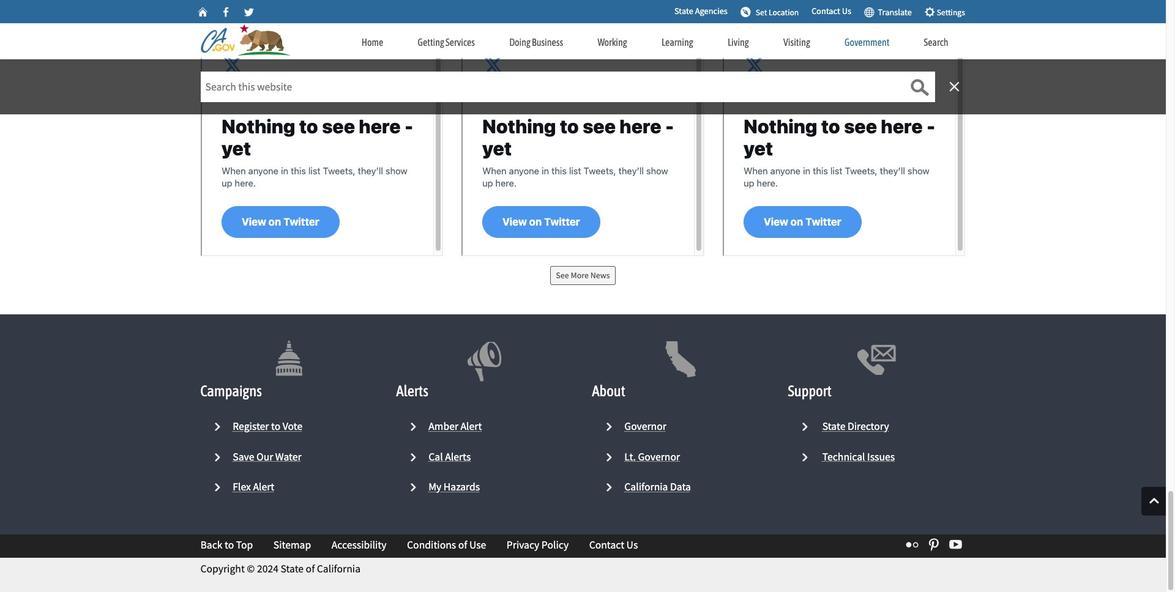 Task type: locate. For each thing, give the bounding box(es) containing it.
©
[[247, 563, 255, 576]]

2024
[[257, 563, 278, 576]]

1 vertical spatial contact us link
[[589, 539, 638, 552]]

contact us inside banner
[[811, 6, 851, 17]]

learning link
[[644, 24, 710, 55]]

campaigns
[[200, 383, 262, 400]]

of left the use
[[458, 539, 467, 552]]

accessibility link
[[332, 539, 386, 552]]

0 horizontal spatial alerts
[[396, 383, 428, 400]]

register to vote
[[233, 420, 302, 434]]

0 horizontal spatial contact
[[589, 539, 624, 552]]

0 vertical spatial alert
[[461, 420, 482, 434]]

use
[[469, 539, 486, 552]]

alert
[[461, 420, 482, 434], [253, 481, 274, 494]]

1 vertical spatial alert
[[253, 481, 274, 494]]

state directory
[[822, 420, 889, 434]]

lt. governor
[[624, 451, 680, 464]]

to left vote
[[271, 420, 280, 434]]

pinterest image
[[927, 538, 941, 551]]

0 horizontal spatial us
[[626, 539, 638, 552]]

contact us link left globe icon
[[811, 5, 851, 18]]

contact right policy
[[589, 539, 624, 552]]

1 horizontal spatial contact us link
[[811, 5, 851, 18]]

living
[[728, 37, 749, 48]]

alert right flex
[[253, 481, 274, 494]]

1 horizontal spatial contact us
[[811, 6, 851, 17]]

0 vertical spatial alerts
[[396, 383, 428, 400]]

alerts
[[396, 383, 428, 400], [445, 451, 471, 464]]

news
[[590, 270, 610, 281]]

translate
[[874, 7, 912, 18]]

1 horizontal spatial us
[[842, 6, 851, 17]]

living link
[[710, 24, 766, 55]]

my
[[429, 481, 441, 494]]

alert for amber alert
[[461, 420, 482, 434]]

0 horizontal spatial to
[[225, 539, 234, 552]]

contact us left globe icon
[[811, 6, 851, 17]]

copyright
[[200, 563, 245, 576]]

see
[[556, 270, 569, 281]]

1 vertical spatial to
[[225, 539, 234, 552]]

doing
[[509, 37, 531, 48]]

california down lt. governor
[[624, 481, 668, 494]]

translate link
[[864, 4, 912, 20]]

to left top
[[225, 539, 234, 552]]

home link
[[344, 24, 400, 55]]

privacy policy link
[[507, 539, 569, 552]]

contact
[[811, 6, 840, 17], [589, 539, 624, 552]]

california
[[624, 481, 668, 494], [317, 563, 360, 576]]

see more news
[[556, 270, 610, 281]]

0 horizontal spatial contact us
[[589, 539, 638, 552]]

2 horizontal spatial state
[[822, 420, 845, 434]]

set
[[756, 7, 767, 18]]

conditions of use link
[[407, 539, 486, 552]]

0 horizontal spatial state
[[281, 563, 304, 576]]

technical issues
[[822, 451, 895, 464]]

1 horizontal spatial contact
[[811, 6, 840, 17]]

1 horizontal spatial state
[[674, 6, 693, 17]]

1 vertical spatial state
[[822, 420, 845, 434]]

of
[[458, 539, 467, 552], [306, 563, 315, 576]]

lt. governor link
[[624, 451, 680, 464]]

register to vote link
[[233, 420, 302, 434]]

0 vertical spatial governor
[[624, 420, 666, 434]]

contact us for the rightmost contact us link
[[811, 6, 851, 17]]

policy
[[542, 539, 569, 552]]

learning
[[662, 37, 693, 48]]

see more news link
[[550, 266, 615, 285]]

top
[[236, 539, 253, 552]]

us
[[842, 6, 851, 17], [626, 539, 638, 552]]

banner
[[0, 0, 1166, 114]]

0 horizontal spatial alert
[[253, 481, 274, 494]]

california data link
[[624, 481, 691, 494]]

more
[[571, 270, 589, 281]]

flex alert link
[[233, 481, 274, 494]]

1 vertical spatial governor
[[638, 451, 680, 464]]

governor up lt. governor
[[624, 420, 666, 434]]

contact up visiting link at the top right of the page
[[811, 6, 840, 17]]

alert right amber
[[461, 420, 482, 434]]

contact us link
[[811, 5, 851, 18], [589, 539, 638, 552]]

to
[[271, 420, 280, 434], [225, 539, 234, 552]]

globe image
[[864, 6, 874, 17]]

contact us
[[811, 6, 851, 17], [589, 539, 638, 552]]

flex
[[233, 481, 251, 494]]

visiting
[[783, 37, 810, 48]]

doing business
[[509, 37, 563, 48]]

0 horizontal spatial contact us link
[[589, 539, 638, 552]]

2 vertical spatial state
[[281, 563, 304, 576]]

back to top
[[200, 539, 253, 552]]

1 vertical spatial alerts
[[445, 451, 471, 464]]

1 horizontal spatial to
[[271, 420, 280, 434]]

state left agencies
[[674, 6, 693, 17]]

0 vertical spatial california
[[624, 481, 668, 494]]

us inside banner
[[842, 6, 851, 17]]

0 vertical spatial contact us link
[[811, 5, 851, 18]]

0 horizontal spatial california
[[317, 563, 360, 576]]

0 vertical spatial state
[[674, 6, 693, 17]]

state down sitemap link
[[281, 563, 304, 576]]

compass image
[[740, 6, 751, 17]]

save our water
[[233, 451, 301, 464]]

1 horizontal spatial alert
[[461, 420, 482, 434]]

0 vertical spatial to
[[271, 420, 280, 434]]

visiting link
[[766, 24, 827, 55]]

back to top link
[[200, 539, 253, 552]]

getting        services
[[418, 37, 475, 48]]

Search this website text field
[[200, 72, 935, 102]]

1 vertical spatial contact us
[[589, 539, 638, 552]]

0 vertical spatial contact us
[[811, 6, 851, 17]]

us for the bottom contact us link
[[626, 539, 638, 552]]

contact inside contact us link
[[811, 6, 840, 17]]

state up technical
[[822, 420, 845, 434]]

contact us right policy
[[589, 539, 638, 552]]

government
[[845, 37, 889, 48]]

services
[[446, 37, 475, 48]]

governor
[[624, 420, 666, 434], [638, 451, 680, 464]]

issues
[[867, 451, 895, 464]]

california down accessibility
[[317, 563, 360, 576]]

1 horizontal spatial alerts
[[445, 451, 471, 464]]

register
[[233, 420, 269, 434]]

state inside state agencies link
[[674, 6, 693, 17]]

our
[[256, 451, 273, 464]]

1 vertical spatial contact
[[589, 539, 624, 552]]

directory
[[848, 420, 889, 434]]

contact us link right policy
[[589, 539, 638, 552]]

1 vertical spatial of
[[306, 563, 315, 576]]

state
[[674, 6, 693, 17], [822, 420, 845, 434], [281, 563, 304, 576]]

settings
[[935, 7, 965, 18]]

0 vertical spatial us
[[842, 6, 851, 17]]

support
[[788, 383, 832, 400]]

1 vertical spatial us
[[626, 539, 638, 552]]

0 vertical spatial contact
[[811, 6, 840, 17]]

1 horizontal spatial of
[[458, 539, 467, 552]]

back
[[200, 539, 222, 552]]

of down 'sitemap'
[[306, 563, 315, 576]]

governor right lt.
[[638, 451, 680, 464]]



Task type: vqa. For each thing, say whether or not it's contained in the screenshot.
"Settings"
yes



Task type: describe. For each thing, give the bounding box(es) containing it.
privacy policy
[[507, 539, 569, 552]]

us for the rightmost contact us link
[[842, 6, 851, 17]]

cal
[[429, 451, 443, 464]]

vote
[[283, 420, 302, 434]]

working link
[[580, 24, 644, 55]]

1 vertical spatial california
[[317, 563, 360, 576]]

gear image
[[924, 6, 935, 17]]

0 horizontal spatial of
[[306, 563, 315, 576]]

set location button
[[736, 1, 803, 22]]

to for back
[[225, 539, 234, 552]]

technical issues link
[[822, 451, 895, 464]]

governor link
[[624, 420, 666, 434]]

search button
[[907, 24, 965, 57]]

1 horizontal spatial california
[[624, 481, 668, 494]]

lt.
[[624, 451, 636, 464]]

my hazards
[[429, 481, 480, 494]]

accessibility
[[332, 539, 386, 552]]

state for state directory
[[822, 420, 845, 434]]

government link
[[827, 24, 907, 55]]

0 vertical spatial of
[[458, 539, 467, 552]]

getting
[[418, 37, 444, 48]]

to for register
[[271, 420, 280, 434]]

save our water link
[[233, 451, 301, 464]]

amber
[[429, 420, 458, 434]]

cal alerts link
[[429, 451, 471, 464]]

state agencies
[[674, 6, 728, 17]]

sitemap link
[[273, 539, 311, 552]]

save
[[233, 451, 254, 464]]

doing business link
[[492, 24, 580, 55]]

banner containing state agencies
[[0, 0, 1166, 114]]

set location
[[756, 7, 799, 18]]

state directory link
[[822, 420, 889, 434]]

hazards
[[444, 481, 480, 494]]

technical
[[822, 451, 865, 464]]

search
[[924, 37, 948, 48]]

business
[[532, 37, 563, 48]]

contact for the bottom contact us link
[[589, 539, 624, 552]]

amber alert
[[429, 420, 482, 434]]

agencies
[[695, 6, 728, 17]]

data
[[670, 481, 691, 494]]

california data
[[624, 481, 691, 494]]

working
[[598, 37, 627, 48]]

location
[[769, 7, 799, 18]]

ca.gov logo image
[[200, 24, 296, 58]]

settings button
[[920, 1, 969, 22]]

sitemap
[[273, 539, 311, 552]]

flickr image
[[905, 538, 919, 551]]

water
[[275, 451, 301, 464]]

conditions of use
[[407, 539, 486, 552]]

conditions
[[407, 539, 456, 552]]

getting        services link
[[400, 24, 492, 55]]

state agencies link
[[674, 5, 728, 18]]

youtube image
[[949, 538, 962, 551]]

alert for flex alert
[[253, 481, 274, 494]]

state for state agencies
[[674, 6, 693, 17]]

privacy
[[507, 539, 539, 552]]

contact us for the bottom contact us link
[[589, 539, 638, 552]]

amber alert link
[[429, 420, 482, 434]]

about
[[592, 383, 625, 400]]

flex alert
[[233, 481, 274, 494]]

copyright © 2024 state of california
[[200, 563, 360, 576]]

cal alerts
[[429, 451, 471, 464]]

contact for the rightmost contact us link
[[811, 6, 840, 17]]

my hazards link
[[429, 481, 480, 494]]

home
[[361, 37, 383, 48]]



